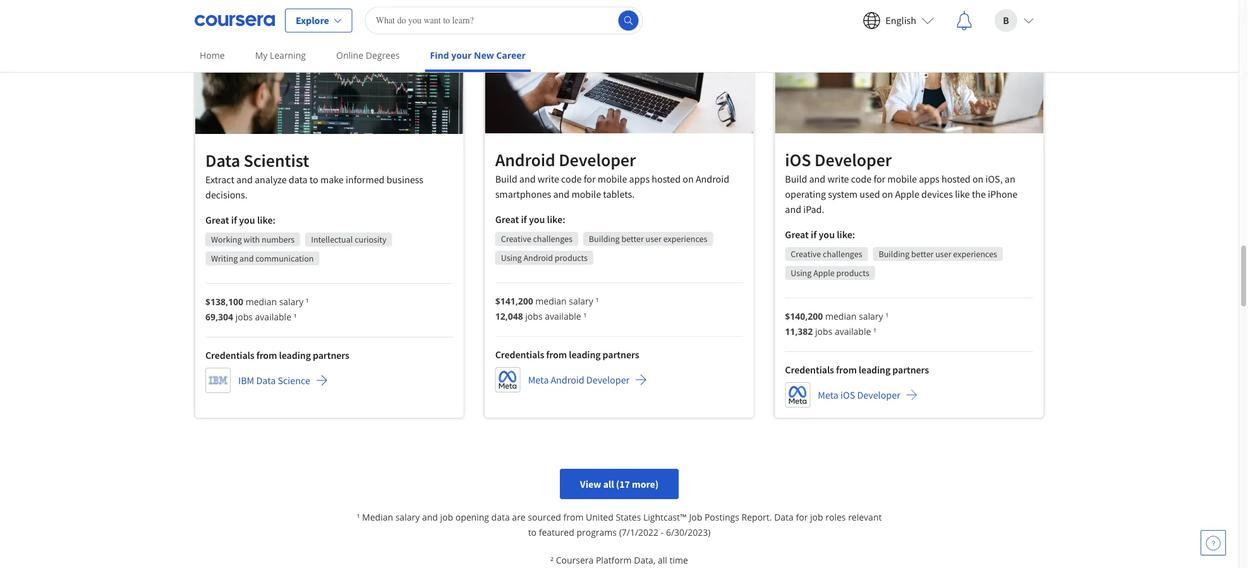 Task type: locate. For each thing, give the bounding box(es) containing it.
data scientist extract and analyze data to make informed business decisions.
[[205, 149, 424, 201]]

building for android developer
[[589, 233, 620, 245]]

credentials
[[495, 348, 545, 361], [205, 349, 255, 362], [785, 364, 834, 376]]

None search field
[[365, 7, 643, 34]]

if for data
[[231, 214, 237, 226]]

salary inside $138,100 median salary ¹ 69,304 jobs available ¹
[[279, 295, 304, 307]]

great for ios developer
[[785, 228, 809, 241]]

1 vertical spatial building
[[879, 249, 910, 260]]

median inside $141,200 median salary ¹ 12,048 jobs available ¹
[[536, 295, 567, 307]]

salary down communication
[[279, 295, 304, 307]]

median right $138,100
[[246, 295, 277, 307]]

1 horizontal spatial ios
[[841, 389, 856, 402]]

0 horizontal spatial building
[[589, 233, 620, 245]]

build inside ios developer build and write code for mobile apps hosted on ios, an operating system used on apple devices like the iphone and ipad.
[[785, 173, 808, 185]]

0 vertical spatial all
[[603, 478, 614, 491]]

online degrees
[[336, 49, 400, 61]]

0 vertical spatial products
[[555, 252, 588, 264]]

job left roles
[[811, 511, 824, 523]]

1 horizontal spatial great if you like:
[[495, 213, 566, 226]]

2 horizontal spatial median
[[826, 310, 857, 322]]

apple inside ios developer build and write code for mobile apps hosted on ios, an operating system used on apple devices like the iphone and ipad.
[[895, 188, 920, 200]]

used
[[860, 188, 880, 200]]

relevant
[[849, 511, 882, 523]]

building
[[589, 233, 620, 245], [879, 249, 910, 260]]

data
[[205, 149, 240, 172], [256, 374, 276, 387], [775, 511, 794, 523]]

view all (17 more)
[[580, 478, 659, 491]]

using for ios
[[791, 267, 812, 279]]

data inside ¹ median salary and job opening data are sourced from united states lightcast™ job postings report. data for job roles relevant to featured programs (7/1/2022 - 6/30/2023)
[[775, 511, 794, 523]]

like: down system
[[837, 228, 856, 241]]

writing
[[211, 253, 238, 264]]

jobs right 11,382
[[816, 325, 833, 337]]

0 horizontal spatial on
[[683, 173, 694, 185]]

1 build from the left
[[495, 173, 518, 185]]

user for ios developer
[[936, 249, 952, 260]]

you down ipad.
[[819, 228, 835, 241]]

available right 11,382
[[835, 325, 871, 337]]

1 horizontal spatial you
[[529, 213, 545, 226]]

1 horizontal spatial available
[[545, 310, 581, 322]]

apps up devices
[[919, 173, 940, 185]]

data,
[[634, 554, 656, 566]]

great if you like: down ipad.
[[785, 228, 856, 241]]

like:
[[547, 213, 566, 226], [257, 214, 276, 226], [837, 228, 856, 241]]

better down tablets.
[[622, 233, 644, 245]]

building better user experiences for android developer
[[589, 233, 708, 245]]

to left the make at the left top of the page
[[310, 173, 318, 186]]

developer inside meta android developer link
[[587, 374, 630, 386]]

great if you like: for ios
[[785, 228, 856, 241]]

apps up tablets.
[[629, 173, 650, 185]]

available right '12,048'
[[545, 310, 581, 322]]

median right $141,200
[[536, 295, 567, 307]]

median for ios
[[826, 310, 857, 322]]

1 horizontal spatial experiences
[[954, 249, 998, 260]]

products for ios
[[837, 267, 870, 279]]

1 horizontal spatial apple
[[895, 188, 920, 200]]

0 vertical spatial experiences
[[664, 233, 708, 245]]

1 horizontal spatial using
[[791, 267, 812, 279]]

curiosity
[[355, 234, 387, 245]]

0 horizontal spatial you
[[239, 214, 255, 226]]

from
[[546, 348, 567, 361], [256, 349, 277, 362], [836, 364, 857, 376], [564, 511, 584, 523]]

0 horizontal spatial jobs
[[236, 311, 253, 323]]

better for ios developer
[[912, 249, 934, 260]]

creative challenges up using apple products
[[791, 249, 863, 260]]

credentials down 11,382
[[785, 364, 834, 376]]

build up the smartphones
[[495, 173, 518, 185]]

you down the smartphones
[[529, 213, 545, 226]]

²
[[551, 554, 554, 566]]

leading up meta ios developer
[[859, 364, 891, 376]]

user
[[646, 233, 662, 245], [936, 249, 952, 260]]

0 horizontal spatial data
[[289, 173, 308, 186]]

you for android
[[529, 213, 545, 226]]

1 horizontal spatial great
[[495, 213, 519, 226]]

1 horizontal spatial better
[[912, 249, 934, 260]]

are
[[512, 511, 526, 523]]

1 vertical spatial creative
[[791, 249, 821, 260]]

write inside ios developer build and write code for mobile apps hosted on ios, an operating system used on apple devices like the iphone and ipad.
[[828, 173, 849, 185]]

extract
[[205, 173, 234, 186]]

0 vertical spatial creative challenges
[[501, 233, 573, 245]]

1 vertical spatial ios
[[841, 389, 856, 402]]

meta for ios
[[818, 389, 839, 402]]

building better user experiences
[[589, 233, 708, 245], [879, 249, 998, 260]]

0 horizontal spatial creative challenges
[[501, 233, 573, 245]]

1 vertical spatial using
[[791, 267, 812, 279]]

great if you like: down the smartphones
[[495, 213, 566, 226]]

0 horizontal spatial like:
[[257, 214, 276, 226]]

0 horizontal spatial for
[[584, 173, 596, 185]]

challenges up using apple products
[[823, 249, 863, 260]]

make
[[320, 173, 344, 186]]

0 horizontal spatial available
[[255, 311, 291, 323]]

for inside ios developer build and write code for mobile apps hosted on ios, an operating system used on apple devices like the iphone and ipad.
[[874, 173, 886, 185]]

0 horizontal spatial leading
[[279, 349, 311, 362]]

communication
[[256, 253, 314, 264]]

mobile for ios developer
[[888, 173, 917, 185]]

1 horizontal spatial meta
[[818, 389, 839, 402]]

credentials from leading partners up meta ios developer
[[785, 364, 929, 376]]

2 vertical spatial data
[[775, 511, 794, 523]]

career
[[496, 49, 526, 61]]

1 horizontal spatial credentials
[[495, 348, 545, 361]]

products up $141,200 median salary ¹ 12,048 jobs available ¹
[[555, 252, 588, 264]]

1 horizontal spatial building better user experiences
[[879, 249, 998, 260]]

0 horizontal spatial apps
[[629, 173, 650, 185]]

1 horizontal spatial if
[[521, 213, 527, 226]]

numbers
[[262, 234, 295, 245]]

great down the smartphones
[[495, 213, 519, 226]]

0 vertical spatial meta
[[528, 374, 549, 386]]

1 vertical spatial creative challenges
[[791, 249, 863, 260]]

developer inside meta ios developer link
[[858, 389, 901, 402]]

2 code from the left
[[851, 173, 872, 185]]

1 write from the left
[[538, 173, 559, 185]]

partners for ios developer
[[893, 364, 929, 376]]

data right ibm
[[256, 374, 276, 387]]

2 build from the left
[[785, 173, 808, 185]]

challenges
[[533, 233, 573, 245], [823, 249, 863, 260]]

jobs inside $138,100 median salary ¹ 69,304 jobs available ¹
[[236, 311, 253, 323]]

0 horizontal spatial great
[[205, 214, 229, 226]]

build inside android developer build and write code for mobile apps hosted on android smartphones and mobile tablets.
[[495, 173, 518, 185]]

1 hosted from the left
[[652, 173, 681, 185]]

code
[[561, 173, 582, 185], [851, 173, 872, 185]]

from up meta android developer link
[[546, 348, 567, 361]]

1 horizontal spatial build
[[785, 173, 808, 185]]

build
[[495, 173, 518, 185], [785, 173, 808, 185]]

median inside $138,100 median salary ¹ 69,304 jobs available ¹
[[246, 295, 277, 307]]

write for android
[[538, 173, 559, 185]]

1 horizontal spatial hosted
[[942, 173, 971, 185]]

1 horizontal spatial apps
[[919, 173, 940, 185]]

2 horizontal spatial on
[[973, 173, 984, 185]]

1 vertical spatial to
[[528, 526, 537, 538]]

for for ios developer
[[874, 173, 886, 185]]

0 horizontal spatial hosted
[[652, 173, 681, 185]]

0 horizontal spatial ios
[[785, 149, 811, 171]]

credentials for ios
[[785, 364, 834, 376]]

salary inside $141,200 median salary ¹ 12,048 jobs available ¹
[[569, 295, 594, 307]]

from up meta ios developer link
[[836, 364, 857, 376]]

and left opening
[[422, 511, 438, 523]]

1 vertical spatial challenges
[[823, 249, 863, 260]]

android
[[495, 149, 556, 171], [696, 173, 730, 185], [524, 252, 553, 264], [551, 374, 585, 386]]

platform
[[596, 554, 632, 566]]

if up working
[[231, 214, 237, 226]]

salary right median
[[396, 511, 420, 523]]

better for android developer
[[622, 233, 644, 245]]

for inside android developer build and write code for mobile apps hosted on android smartphones and mobile tablets.
[[584, 173, 596, 185]]

my learning
[[255, 49, 306, 61]]

jobs for ios
[[816, 325, 833, 337]]

using up $140,200
[[791, 267, 812, 279]]

hosted
[[652, 173, 681, 185], [942, 173, 971, 185]]

median
[[536, 295, 567, 307], [246, 295, 277, 307], [826, 310, 857, 322]]

2 write from the left
[[828, 173, 849, 185]]

jobs
[[526, 310, 543, 322], [236, 311, 253, 323], [816, 325, 833, 337]]

available right 69,304
[[255, 311, 291, 323]]

great if you like: up with
[[205, 214, 276, 226]]

1 horizontal spatial like:
[[547, 213, 566, 226]]

job
[[440, 511, 453, 523], [811, 511, 824, 523]]

2 apps from the left
[[919, 173, 940, 185]]

great for android developer
[[495, 213, 519, 226]]

write up system
[[828, 173, 849, 185]]

data inside 'link'
[[256, 374, 276, 387]]

1 horizontal spatial user
[[936, 249, 952, 260]]

1 vertical spatial data
[[492, 511, 510, 523]]

and up decisions.
[[236, 173, 253, 186]]

0 horizontal spatial building better user experiences
[[589, 233, 708, 245]]

mobile inside ios developer build and write code for mobile apps hosted on ios, an operating system used on apple devices like the iphone and ipad.
[[888, 173, 917, 185]]

1 horizontal spatial code
[[851, 173, 872, 185]]

1 horizontal spatial median
[[536, 295, 567, 307]]

credentials up ibm
[[205, 349, 255, 362]]

jobs inside $141,200 median salary ¹ 12,048 jobs available ¹
[[526, 310, 543, 322]]

english button
[[853, 0, 945, 41]]

median for data
[[246, 295, 277, 307]]

like: up the using android products
[[547, 213, 566, 226]]

write inside android developer build and write code for mobile apps hosted on android smartphones and mobile tablets.
[[538, 173, 559, 185]]

data left are
[[492, 511, 510, 523]]

data up extract
[[205, 149, 240, 172]]

using up $141,200
[[501, 252, 522, 264]]

if for android
[[521, 213, 527, 226]]

building better user experiences for ios developer
[[879, 249, 998, 260]]

write for ios
[[828, 173, 849, 185]]

challenges up the using android products
[[533, 233, 573, 245]]

using
[[501, 252, 522, 264], [791, 267, 812, 279]]

1 horizontal spatial to
[[528, 526, 537, 538]]

on
[[683, 173, 694, 185], [973, 173, 984, 185], [882, 188, 893, 200]]

2 horizontal spatial credentials from leading partners
[[785, 364, 929, 376]]

0 vertical spatial building better user experiences
[[589, 233, 708, 245]]

building better user experiences down devices
[[879, 249, 998, 260]]

salary down using apple products
[[859, 310, 884, 322]]

apple left devices
[[895, 188, 920, 200]]

1 vertical spatial products
[[837, 267, 870, 279]]

job left opening
[[440, 511, 453, 523]]

2 horizontal spatial you
[[819, 228, 835, 241]]

0 horizontal spatial credentials
[[205, 349, 255, 362]]

like: up numbers
[[257, 214, 276, 226]]

great up working
[[205, 214, 229, 226]]

median inside $140,200 median salary ¹ 11,382 jobs available ¹
[[826, 310, 857, 322]]

1 horizontal spatial job
[[811, 511, 824, 523]]

2 horizontal spatial data
[[775, 511, 794, 523]]

0 vertical spatial using
[[501, 252, 522, 264]]

0 horizontal spatial median
[[246, 295, 277, 307]]

0 vertical spatial data
[[205, 149, 240, 172]]

0 horizontal spatial to
[[310, 173, 318, 186]]

developer
[[559, 149, 636, 171], [815, 149, 892, 171], [587, 374, 630, 386], [858, 389, 901, 402]]

system
[[828, 188, 858, 200]]

1 horizontal spatial partners
[[603, 348, 639, 361]]

0 horizontal spatial meta
[[528, 374, 549, 386]]

code inside ios developer build and write code for mobile apps hosted on ios, an operating system used on apple devices like the iphone and ipad.
[[851, 173, 872, 185]]

0 horizontal spatial experiences
[[664, 233, 708, 245]]

credentials from leading partners
[[495, 348, 639, 361], [205, 349, 350, 362], [785, 364, 929, 376]]

0 vertical spatial building
[[589, 233, 620, 245]]

2 horizontal spatial leading
[[859, 364, 891, 376]]

jobs right '12,048'
[[526, 310, 543, 322]]

0 horizontal spatial great if you like:
[[205, 214, 276, 226]]

2 job from the left
[[811, 511, 824, 523]]

0 vertical spatial ios
[[785, 149, 811, 171]]

1 vertical spatial apple
[[814, 267, 835, 279]]

challenges for ios
[[823, 249, 863, 260]]

2 horizontal spatial partners
[[893, 364, 929, 376]]

1 horizontal spatial data
[[492, 511, 510, 523]]

apps inside android developer build and write code for mobile apps hosted on android smartphones and mobile tablets.
[[629, 173, 650, 185]]

1 horizontal spatial products
[[837, 267, 870, 279]]

1 horizontal spatial credentials from leading partners
[[495, 348, 639, 361]]

2 horizontal spatial for
[[874, 173, 886, 185]]

available inside $140,200 median salary ¹ 11,382 jobs available ¹
[[835, 325, 871, 337]]

0 vertical spatial challenges
[[533, 233, 573, 245]]

jobs inside $140,200 median salary ¹ 11,382 jobs available ¹
[[816, 325, 833, 337]]

available inside $141,200 median salary ¹ 12,048 jobs available ¹
[[545, 310, 581, 322]]

credentials from leading partners up "ibm data science" in the left of the page
[[205, 349, 350, 362]]

0 vertical spatial data
[[289, 173, 308, 186]]

tablets.
[[603, 188, 635, 200]]

build up operating
[[785, 173, 808, 185]]

all left (17
[[603, 478, 614, 491]]

0 horizontal spatial better
[[622, 233, 644, 245]]

2 hosted from the left
[[942, 173, 971, 185]]

opening
[[456, 511, 489, 523]]

available inside $138,100 median salary ¹ 69,304 jobs available ¹
[[255, 311, 291, 323]]

and
[[520, 173, 536, 185], [810, 173, 826, 185], [236, 173, 253, 186], [554, 188, 570, 200], [785, 203, 802, 216], [240, 253, 254, 264], [422, 511, 438, 523]]

0 horizontal spatial partners
[[313, 349, 350, 362]]

if
[[521, 213, 527, 226], [231, 214, 237, 226], [811, 228, 817, 241]]

credentials from leading partners up meta android developer link
[[495, 348, 639, 361]]

new
[[474, 49, 494, 61]]

$140,200 median salary ¹ 11,382 jobs available ¹
[[785, 310, 889, 337]]

0 horizontal spatial creative
[[501, 233, 531, 245]]

business
[[387, 173, 424, 186]]

$138,100 median salary ¹ 69,304 jobs available ¹
[[205, 295, 309, 323]]

if down ipad.
[[811, 228, 817, 241]]

1 code from the left
[[561, 173, 582, 185]]

online degrees link
[[331, 41, 405, 70]]

$141,200 median salary ¹ 12,048 jobs available ¹
[[495, 295, 599, 322]]

smartphones
[[495, 188, 552, 200]]

creative challenges up the using android products
[[501, 233, 573, 245]]

credentials from leading partners for data
[[205, 349, 350, 362]]

1 vertical spatial better
[[912, 249, 934, 260]]

you up with
[[239, 214, 255, 226]]

ios inside ios developer build and write code for mobile apps hosted on ios, an operating system used on apple devices like the iphone and ipad.
[[785, 149, 811, 171]]

0 horizontal spatial using
[[501, 252, 522, 264]]

data right analyze
[[289, 173, 308, 186]]

partners
[[603, 348, 639, 361], [313, 349, 350, 362], [893, 364, 929, 376]]

to down sourced
[[528, 526, 537, 538]]

¹
[[596, 295, 599, 307], [306, 295, 309, 307], [584, 310, 587, 322], [886, 310, 889, 322], [294, 311, 297, 323], [874, 325, 877, 337], [357, 511, 360, 523]]

creative up using apple products
[[791, 249, 821, 260]]

english
[[886, 14, 917, 27]]

building better user experiences down tablets.
[[589, 233, 708, 245]]

ibm
[[238, 374, 254, 387]]

experiences
[[664, 233, 708, 245], [954, 249, 998, 260]]

from up featured
[[564, 511, 584, 523]]

credentials down '12,048'
[[495, 348, 545, 361]]

0 horizontal spatial job
[[440, 511, 453, 523]]

1 horizontal spatial building
[[879, 249, 910, 260]]

explore button
[[285, 9, 353, 33]]

on for android developer
[[683, 173, 694, 185]]

-
[[661, 526, 664, 538]]

job
[[689, 511, 703, 523]]

1 apps from the left
[[629, 173, 650, 185]]

creative
[[501, 233, 531, 245], [791, 249, 821, 260]]

available for ios
[[835, 325, 871, 337]]

an
[[1005, 173, 1016, 185]]

$140,200
[[785, 310, 823, 322]]

creative for ios
[[791, 249, 821, 260]]

1 horizontal spatial jobs
[[526, 310, 543, 322]]

hosted inside ios developer build and write code for mobile apps hosted on ios, an operating system used on apple devices like the iphone and ipad.
[[942, 173, 971, 185]]

on inside android developer build and write code for mobile apps hosted on android smartphones and mobile tablets.
[[683, 173, 694, 185]]

products up $140,200 median salary ¹ 11,382 jobs available ¹
[[837, 267, 870, 279]]

1 vertical spatial data
[[256, 374, 276, 387]]

apple
[[895, 188, 920, 200], [814, 267, 835, 279]]

home
[[200, 49, 225, 61]]

leading
[[569, 348, 601, 361], [279, 349, 311, 362], [859, 364, 891, 376]]

all left time
[[658, 554, 668, 566]]

write up the smartphones
[[538, 173, 559, 185]]

hosted inside android developer build and write code for mobile apps hosted on android smartphones and mobile tablets.
[[652, 173, 681, 185]]

creative for android
[[501, 233, 531, 245]]

0 horizontal spatial challenges
[[533, 233, 573, 245]]

if down the smartphones
[[521, 213, 527, 226]]

data right report.
[[775, 511, 794, 523]]

apps for ios developer
[[919, 173, 940, 185]]

0 vertical spatial user
[[646, 233, 662, 245]]

hosted for android developer
[[652, 173, 681, 185]]

build for android
[[495, 173, 518, 185]]

time
[[670, 554, 688, 566]]

jobs for data
[[236, 311, 253, 323]]

credentials from leading partners for android
[[495, 348, 639, 361]]

experiences for ios developer
[[954, 249, 998, 260]]

0 horizontal spatial user
[[646, 233, 662, 245]]

0 horizontal spatial write
[[538, 173, 559, 185]]

apple up $140,200
[[814, 267, 835, 279]]

2 horizontal spatial credentials
[[785, 364, 834, 376]]

0 vertical spatial to
[[310, 173, 318, 186]]

1 vertical spatial building better user experiences
[[879, 249, 998, 260]]

0 horizontal spatial products
[[555, 252, 588, 264]]

like
[[955, 188, 970, 200]]

leading up meta android developer
[[569, 348, 601, 361]]

salary down the using android products
[[569, 295, 594, 307]]

devices
[[922, 188, 953, 200]]

median right $140,200
[[826, 310, 857, 322]]

creative up the using android products
[[501, 233, 531, 245]]

code inside android developer build and write code for mobile apps hosted on android smartphones and mobile tablets.
[[561, 173, 582, 185]]

data inside data scientist extract and analyze data to make informed business decisions.
[[205, 149, 240, 172]]

great down ipad.
[[785, 228, 809, 241]]

jobs right 69,304
[[236, 311, 253, 323]]

salary inside ¹ median salary and job opening data are sourced from united states lightcast™ job postings report. data for job roles relevant to featured programs (7/1/2022 - 6/30/2023)
[[396, 511, 420, 523]]

0 vertical spatial better
[[622, 233, 644, 245]]

apps inside ios developer build and write code for mobile apps hosted on ios, an operating system used on apple devices like the iphone and ipad.
[[919, 173, 940, 185]]

from up ibm data science 'link'
[[256, 349, 277, 362]]

from for android
[[546, 348, 567, 361]]

0 horizontal spatial build
[[495, 173, 518, 185]]

you
[[529, 213, 545, 226], [239, 214, 255, 226], [819, 228, 835, 241]]

leading up 'science'
[[279, 349, 311, 362]]

0 horizontal spatial data
[[205, 149, 240, 172]]

better down devices
[[912, 249, 934, 260]]

salary inside $140,200 median salary ¹ 11,382 jobs available ¹
[[859, 310, 884, 322]]

1 horizontal spatial challenges
[[823, 249, 863, 260]]

leading for android developer
[[569, 348, 601, 361]]



Task type: vqa. For each thing, say whether or not it's contained in the screenshot.


Task type: describe. For each thing, give the bounding box(es) containing it.
my learning link
[[250, 41, 311, 70]]

creative challenges for ios
[[791, 249, 863, 260]]

1 job from the left
[[440, 511, 453, 523]]

meta android developer link
[[495, 367, 648, 393]]

code for ios
[[851, 173, 872, 185]]

iphone
[[988, 188, 1018, 200]]

creative challenges for android
[[501, 233, 573, 245]]

great for data scientist
[[205, 214, 229, 226]]

to inside ¹ median salary and job opening data are sourced from united states lightcast™ job postings report. data for job roles relevant to featured programs (7/1/2022 - 6/30/2023)
[[528, 526, 537, 538]]

lightcast™
[[644, 511, 687, 523]]

ibm data science
[[238, 374, 310, 387]]

salary for data scientist
[[279, 295, 304, 307]]

all inside view all (17 more) button
[[603, 478, 614, 491]]

sourced
[[528, 511, 561, 523]]

states
[[616, 511, 641, 523]]

like: for android
[[547, 213, 566, 226]]

my
[[255, 49, 268, 61]]

find your new career
[[430, 49, 526, 61]]

build for ios
[[785, 173, 808, 185]]

featured
[[539, 526, 575, 538]]

credentials from leading partners for ios
[[785, 364, 929, 376]]

great if you like: for android
[[495, 213, 566, 226]]

credentials for data
[[205, 349, 255, 362]]

12,048
[[495, 310, 523, 322]]

coursera image
[[195, 10, 275, 31]]

using android products
[[501, 252, 588, 264]]

meta ios developer link
[[785, 383, 918, 408]]

ios,
[[986, 173, 1003, 185]]

explore
[[296, 14, 329, 27]]

data inside ¹ median salary and job opening data are sourced from united states lightcast™ job postings report. data for job roles relevant to featured programs (7/1/2022 - 6/30/2023)
[[492, 511, 510, 523]]

mobile for android developer
[[598, 173, 627, 185]]

challenges for android
[[533, 233, 573, 245]]

developer inside ios developer build and write code for mobile apps hosted on ios, an operating system used on apple devices like the iphone and ipad.
[[815, 149, 892, 171]]

if for ios
[[811, 228, 817, 241]]

working
[[211, 234, 242, 245]]

and right the smartphones
[[554, 188, 570, 200]]

help center image
[[1206, 536, 1221, 551]]

median for android
[[536, 295, 567, 307]]

1 horizontal spatial on
[[882, 188, 893, 200]]

and down with
[[240, 253, 254, 264]]

view
[[580, 478, 601, 491]]

online
[[336, 49, 364, 61]]

coursera
[[556, 554, 594, 566]]

data scientist image
[[195, 24, 464, 134]]

² coursera platform data, all time
[[551, 554, 688, 566]]

on for ios developer
[[973, 173, 984, 185]]

from for data
[[256, 349, 277, 362]]

degrees
[[366, 49, 400, 61]]

salary for android developer
[[569, 295, 594, 307]]

leading for ios developer
[[859, 364, 891, 376]]

report.
[[742, 511, 772, 523]]

ipad.
[[804, 203, 825, 216]]

scientist
[[244, 149, 309, 172]]

home link
[[195, 41, 230, 70]]

experiences for android developer
[[664, 233, 708, 245]]

informed
[[346, 173, 385, 186]]

ios developer build and write code for mobile apps hosted on ios, an operating system used on apple devices like the iphone and ipad.
[[785, 149, 1018, 216]]

code for android
[[561, 173, 582, 185]]

and up operating
[[810, 173, 826, 185]]

great if you like: for data
[[205, 214, 276, 226]]

using for android
[[501, 252, 522, 264]]

0 horizontal spatial apple
[[814, 267, 835, 279]]

leading for data scientist
[[279, 349, 311, 362]]

postings
[[705, 511, 740, 523]]

apps for android developer
[[629, 173, 650, 185]]

writing and communication
[[211, 253, 314, 264]]

with
[[244, 234, 260, 245]]

and down operating
[[785, 203, 802, 216]]

11,382
[[785, 325, 813, 337]]

like: for data
[[257, 214, 276, 226]]

the
[[972, 188, 986, 200]]

available for android
[[545, 310, 581, 322]]

What do you want to learn? text field
[[365, 7, 643, 34]]

partners for data scientist
[[313, 349, 350, 362]]

hosted for ios developer
[[942, 173, 971, 185]]

and inside data scientist extract and analyze data to make informed business decisions.
[[236, 173, 253, 186]]

¹ median salary and job opening data are sourced from united states lightcast™ job postings report. data for job roles relevant to featured programs (7/1/2022 - 6/30/2023)
[[357, 511, 882, 538]]

roles
[[826, 511, 846, 523]]

6/30/2023)
[[666, 526, 711, 538]]

from for ios
[[836, 364, 857, 376]]

meta for android
[[528, 374, 549, 386]]

b button
[[985, 0, 1044, 41]]

$141,200
[[495, 295, 533, 307]]

jobs for android
[[526, 310, 543, 322]]

find your new career link
[[425, 41, 531, 72]]

b
[[1004, 14, 1010, 27]]

$138,100
[[205, 295, 243, 307]]

operating
[[785, 188, 826, 200]]

¹ inside ¹ median salary and job opening data are sourced from united states lightcast™ job postings report. data for job roles relevant to featured programs (7/1/2022 - 6/30/2023)
[[357, 511, 360, 523]]

from inside ¹ median salary and job opening data are sourced from united states lightcast™ job postings report. data for job roles relevant to featured programs (7/1/2022 - 6/30/2023)
[[564, 511, 584, 523]]

learning
[[270, 49, 306, 61]]

1 vertical spatial all
[[658, 554, 668, 566]]

united
[[586, 511, 614, 523]]

analyze
[[255, 173, 287, 186]]

working with numbers
[[211, 234, 295, 245]]

find
[[430, 49, 449, 61]]

ios inside meta ios developer link
[[841, 389, 856, 402]]

user for android developer
[[646, 233, 662, 245]]

using apple products
[[791, 267, 870, 279]]

decisions.
[[205, 188, 248, 201]]

and inside ¹ median salary and job opening data are sourced from united states lightcast™ job postings report. data for job roles relevant to featured programs (7/1/2022 - 6/30/2023)
[[422, 511, 438, 523]]

for inside ¹ median salary and job opening data are sourced from united states lightcast™ job postings report. data for job roles relevant to featured programs (7/1/2022 - 6/30/2023)
[[796, 511, 808, 523]]

to inside data scientist extract and analyze data to make informed business decisions.
[[310, 173, 318, 186]]

69,304
[[205, 311, 233, 323]]

ibm data science link
[[205, 368, 328, 393]]

data inside data scientist extract and analyze data to make informed business decisions.
[[289, 173, 308, 186]]

median
[[362, 511, 393, 523]]

science
[[278, 374, 310, 387]]

android developer build and write code for mobile apps hosted on android smartphones and mobile tablets.
[[495, 149, 730, 200]]

building for ios developer
[[879, 249, 910, 260]]

meta android developer
[[528, 374, 630, 386]]

products for android
[[555, 252, 588, 264]]

you for ios
[[819, 228, 835, 241]]

like: for ios
[[837, 228, 856, 241]]

(7/1/2022
[[619, 526, 659, 538]]

salary for ios developer
[[859, 310, 884, 322]]

more)
[[632, 478, 659, 491]]

meta ios developer
[[818, 389, 901, 402]]

you for data
[[239, 214, 255, 226]]

intellectual
[[311, 234, 353, 245]]

available for data
[[255, 311, 291, 323]]

your
[[452, 49, 472, 61]]

partners for android developer
[[603, 348, 639, 361]]

and up the smartphones
[[520, 173, 536, 185]]

programs
[[577, 526, 617, 538]]

developer inside android developer build and write code for mobile apps hosted on android smartphones and mobile tablets.
[[559, 149, 636, 171]]

intellectual curiosity
[[311, 234, 387, 245]]

for for android developer
[[584, 173, 596, 185]]

(17
[[616, 478, 630, 491]]

credentials for android
[[495, 348, 545, 361]]



